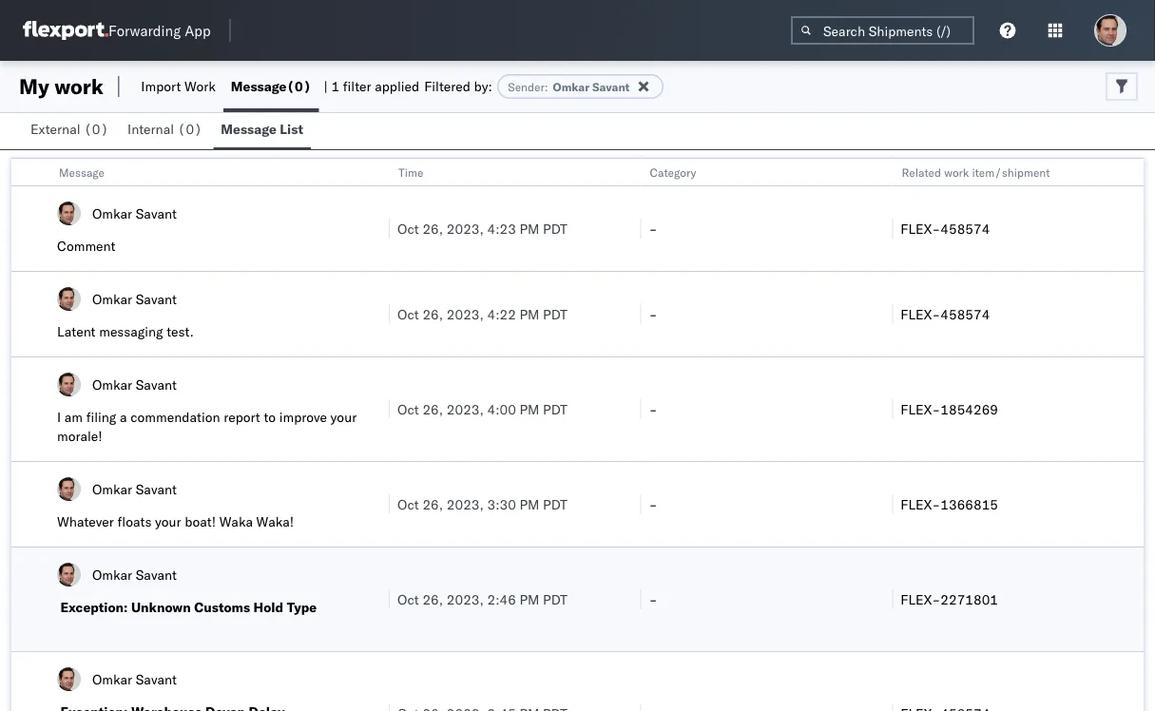 Task type: locate. For each thing, give the bounding box(es) containing it.
1 pm from the top
[[520, 220, 540, 237]]

:
[[545, 79, 548, 94]]

message
[[231, 78, 287, 95], [221, 121, 277, 137], [59, 165, 105, 179]]

3 pdt from the top
[[543, 401, 568, 418]]

2 flex- from the top
[[901, 306, 941, 323]]

flex-
[[901, 220, 941, 237], [901, 306, 941, 323], [901, 401, 941, 418], [901, 496, 941, 513], [901, 591, 941, 608]]

oct 26, 2023, 4:00 pm pdt
[[398, 401, 568, 418]]

message down external (0) button
[[59, 165, 105, 179]]

test.
[[167, 323, 194, 340]]

26,
[[423, 220, 443, 237], [423, 306, 443, 323], [423, 401, 443, 418], [423, 496, 443, 513], [423, 591, 443, 608]]

omkar savant up a
[[92, 376, 177, 393]]

commendation
[[131, 409, 220, 426]]

1
[[331, 78, 340, 95]]

4 flex- from the top
[[901, 496, 941, 513]]

time
[[399, 165, 424, 179]]

pdt right 3:30
[[543, 496, 568, 513]]

message inside button
[[221, 121, 277, 137]]

savant inside button
[[136, 671, 177, 688]]

filtered
[[425, 78, 471, 95]]

(0) inside external (0) button
[[84, 121, 109, 137]]

sender
[[508, 79, 545, 94]]

savant for oct 26, 2023, 4:00 pm pdt
[[136, 376, 177, 393]]

2 26, from the top
[[423, 306, 443, 323]]

4 2023, from the top
[[447, 496, 484, 513]]

my
[[19, 73, 49, 99]]

latent
[[57, 323, 96, 340]]

pdt
[[543, 220, 568, 237], [543, 306, 568, 323], [543, 401, 568, 418], [543, 496, 568, 513], [543, 591, 568, 608]]

savant up test. at the left of page
[[136, 291, 177, 307]]

omkar up exception:
[[92, 567, 132, 583]]

1 horizontal spatial your
[[331, 409, 357, 426]]

omkar for latent
[[92, 291, 132, 307]]

related
[[902, 165, 942, 179]]

oct left 4:00
[[398, 401, 419, 418]]

0 horizontal spatial your
[[155, 514, 181, 530]]

0 vertical spatial message
[[231, 78, 287, 95]]

message list button
[[213, 112, 311, 149]]

pm right 4:23 at left
[[520, 220, 540, 237]]

oct
[[398, 220, 419, 237], [398, 306, 419, 323], [398, 401, 419, 418], [398, 496, 419, 513], [398, 591, 419, 608]]

forwarding app
[[108, 21, 211, 39]]

omkar for i
[[92, 376, 132, 393]]

message up message list
[[231, 78, 287, 95]]

oct 26, 2023, 4:23 pm pdt
[[398, 220, 568, 237]]

pdt right 4:23 at left
[[543, 220, 568, 237]]

5 flex- from the top
[[901, 591, 941, 608]]

omkar for comment
[[92, 205, 132, 222]]

your
[[331, 409, 357, 426], [155, 514, 181, 530]]

2023,
[[447, 220, 484, 237], [447, 306, 484, 323], [447, 401, 484, 418], [447, 496, 484, 513], [447, 591, 484, 608]]

report
[[224, 409, 260, 426]]

pm right 4:22 at the left
[[520, 306, 540, 323]]

1 omkar savant from the top
[[92, 205, 177, 222]]

4 26, from the top
[[423, 496, 443, 513]]

omkar savant
[[92, 205, 177, 222], [92, 291, 177, 307], [92, 376, 177, 393], [92, 481, 177, 498], [92, 567, 177, 583], [92, 671, 177, 688]]

flex- for oct 26, 2023, 4:00 pm pdt
[[901, 401, 941, 418]]

(0) right internal
[[178, 121, 202, 137]]

- for oct 26, 2023, 4:22 pm pdt
[[649, 306, 658, 323]]

pm for 4:23
[[520, 220, 540, 237]]

5 pm from the top
[[520, 591, 540, 608]]

26, for oct 26, 2023, 4:23 pm pdt
[[423, 220, 443, 237]]

pm right 4:00
[[520, 401, 540, 418]]

flex- 458574
[[901, 220, 991, 237], [901, 306, 991, 323]]

1 vertical spatial 458574
[[941, 306, 991, 323]]

1 vertical spatial work
[[945, 165, 970, 179]]

omkar savant up the messaging at the top left
[[92, 291, 177, 307]]

2 omkar savant from the top
[[92, 291, 177, 307]]

resize handle column header
[[366, 159, 389, 712], [618, 159, 641, 712], [870, 159, 893, 712], [1122, 159, 1144, 712]]

internal
[[128, 121, 174, 137]]

pdt for oct 26, 2023, 4:23 pm pdt
[[543, 220, 568, 237]]

flex- for oct 26, 2023, 4:23 pm pdt
[[901, 220, 941, 237]]

3 - from the top
[[649, 401, 658, 418]]

2 - from the top
[[649, 306, 658, 323]]

5 pdt from the top
[[543, 591, 568, 608]]

5 oct from the top
[[398, 591, 419, 608]]

4 pdt from the top
[[543, 496, 568, 513]]

2023, left 2:46
[[447, 591, 484, 608]]

savant for oct 26, 2023, 4:23 pm pdt
[[136, 205, 177, 222]]

3 2023, from the top
[[447, 401, 484, 418]]

omkar savant down unknown
[[92, 671, 177, 688]]

(0) inside "internal (0)" button
[[178, 121, 202, 137]]

forwarding
[[108, 21, 181, 39]]

work right related at the top of the page
[[945, 165, 970, 179]]

(0) left |
[[287, 78, 312, 95]]

pm for 2:46
[[520, 591, 540, 608]]

3 pm from the top
[[520, 401, 540, 418]]

resize handle column header for related work item/shipment
[[1122, 159, 1144, 712]]

flex- 458574 for oct 26, 2023, 4:23 pm pdt
[[901, 220, 991, 237]]

- for oct 26, 2023, 4:23 pm pdt
[[649, 220, 658, 237]]

work for related
[[945, 165, 970, 179]]

0 vertical spatial 458574
[[941, 220, 991, 237]]

Search Shipments (/) text field
[[792, 16, 975, 45]]

exception:
[[60, 599, 128, 616]]

26, left 4:22 at the left
[[423, 306, 443, 323]]

5 26, from the top
[[423, 591, 443, 608]]

1 horizontal spatial work
[[945, 165, 970, 179]]

your left boat!
[[155, 514, 181, 530]]

pm right 2:46
[[520, 591, 540, 608]]

2 458574 from the top
[[941, 306, 991, 323]]

1 pdt from the top
[[543, 220, 568, 237]]

(0) right external
[[84, 121, 109, 137]]

26, left 3:30
[[423, 496, 443, 513]]

1854269
[[941, 401, 999, 418]]

pm for 4:00
[[520, 401, 540, 418]]

0 horizontal spatial work
[[54, 73, 104, 99]]

4 resize handle column header from the left
[[1122, 159, 1144, 712]]

pm right 3:30
[[520, 496, 540, 513]]

1 vertical spatial message
[[221, 121, 277, 137]]

2 flex- 458574 from the top
[[901, 306, 991, 323]]

2 pm from the top
[[520, 306, 540, 323]]

5 omkar savant from the top
[[92, 567, 177, 583]]

- for oct 26, 2023, 4:00 pm pdt
[[649, 401, 658, 418]]

external
[[30, 121, 80, 137]]

1 26, from the top
[[423, 220, 443, 237]]

improve
[[279, 409, 327, 426]]

1 horizontal spatial (0)
[[178, 121, 202, 137]]

26, for oct 26, 2023, 4:00 pm pdt
[[423, 401, 443, 418]]

5 2023, from the top
[[447, 591, 484, 608]]

pdt right 4:22 at the left
[[543, 306, 568, 323]]

2 vertical spatial message
[[59, 165, 105, 179]]

savant
[[593, 79, 630, 94], [136, 205, 177, 222], [136, 291, 177, 307], [136, 376, 177, 393], [136, 481, 177, 498], [136, 567, 177, 583], [136, 671, 177, 688]]

3 26, from the top
[[423, 401, 443, 418]]

4 oct from the top
[[398, 496, 419, 513]]

3 flex- from the top
[[901, 401, 941, 418]]

your right improve
[[331, 409, 357, 426]]

26, left 4:00
[[423, 401, 443, 418]]

0 horizontal spatial (0)
[[84, 121, 109, 137]]

(0)
[[287, 78, 312, 95], [84, 121, 109, 137], [178, 121, 202, 137]]

26, down time
[[423, 220, 443, 237]]

3 resize handle column header from the left
[[870, 159, 893, 712]]

6 omkar savant from the top
[[92, 671, 177, 688]]

1 458574 from the top
[[941, 220, 991, 237]]

resize handle column header for time
[[618, 159, 641, 712]]

savant up unknown
[[136, 567, 177, 583]]

flex- for oct 26, 2023, 2:46 pm pdt
[[901, 591, 941, 608]]

2023, left 3:30
[[447, 496, 484, 513]]

savant up "whatever floats your boat! waka waka!"
[[136, 481, 177, 498]]

flex- 2271801
[[901, 591, 999, 608]]

savant right :
[[593, 79, 630, 94]]

2023, left 4:23 at left
[[447, 220, 484, 237]]

2 resize handle column header from the left
[[618, 159, 641, 712]]

omkar
[[553, 79, 590, 94], [92, 205, 132, 222], [92, 291, 132, 307], [92, 376, 132, 393], [92, 481, 132, 498], [92, 567, 132, 583], [92, 671, 132, 688]]

message left list
[[221, 121, 277, 137]]

my work
[[19, 73, 104, 99]]

26, left 2:46
[[423, 591, 443, 608]]

4 omkar savant from the top
[[92, 481, 177, 498]]

message for (0)
[[231, 78, 287, 95]]

savant for oct 26, 2023, 2:46 pm pdt
[[136, 567, 177, 583]]

4 pm from the top
[[520, 496, 540, 513]]

2 oct from the top
[[398, 306, 419, 323]]

- for oct 26, 2023, 2:46 pm pdt
[[649, 591, 658, 608]]

oct left 3:30
[[398, 496, 419, 513]]

1 oct from the top
[[398, 220, 419, 237]]

savant down "internal (0)" button
[[136, 205, 177, 222]]

3 oct from the top
[[398, 401, 419, 418]]

omkar down exception:
[[92, 671, 132, 688]]

message for list
[[221, 121, 277, 137]]

omkar up comment
[[92, 205, 132, 222]]

item/shipment
[[973, 165, 1050, 179]]

1 - from the top
[[649, 220, 658, 237]]

sender : omkar savant
[[508, 79, 630, 94]]

savant up commendation
[[136, 376, 177, 393]]

1 vertical spatial flex- 458574
[[901, 306, 991, 323]]

omkar up latent messaging test.
[[92, 291, 132, 307]]

4:23
[[488, 220, 516, 237]]

0 vertical spatial work
[[54, 73, 104, 99]]

(0) for external (0)
[[84, 121, 109, 137]]

omkar savant button
[[11, 653, 1144, 712]]

2 2023, from the top
[[447, 306, 484, 323]]

4 - from the top
[[649, 496, 658, 513]]

3 omkar savant from the top
[[92, 376, 177, 393]]

458574
[[941, 220, 991, 237], [941, 306, 991, 323]]

2023, for 3:30
[[447, 496, 484, 513]]

messaging
[[99, 323, 163, 340]]

work
[[54, 73, 104, 99], [945, 165, 970, 179]]

pm
[[520, 220, 540, 237], [520, 306, 540, 323], [520, 401, 540, 418], [520, 496, 540, 513], [520, 591, 540, 608]]

filing
[[86, 409, 116, 426]]

omkar savant for comment
[[92, 205, 177, 222]]

2023, left 4:22 at the left
[[447, 306, 484, 323]]

omkar savant up comment
[[92, 205, 177, 222]]

1 2023, from the top
[[447, 220, 484, 237]]

omkar savant up floats
[[92, 481, 177, 498]]

by:
[[474, 78, 493, 95]]

omkar savant inside button
[[92, 671, 177, 688]]

pdt right 4:00
[[543, 401, 568, 418]]

0 vertical spatial your
[[331, 409, 357, 426]]

2 horizontal spatial (0)
[[287, 78, 312, 95]]

2023, left 4:00
[[447, 401, 484, 418]]

omkar savant up unknown
[[92, 567, 177, 583]]

internal (0) button
[[120, 112, 213, 149]]

-
[[649, 220, 658, 237], [649, 306, 658, 323], [649, 401, 658, 418], [649, 496, 658, 513], [649, 591, 658, 608]]

work up external (0)
[[54, 73, 104, 99]]

1366815
[[941, 496, 999, 513]]

(0) for message (0)
[[287, 78, 312, 95]]

oct left 2:46
[[398, 591, 419, 608]]

1 flex- 458574 from the top
[[901, 220, 991, 237]]

oct down time
[[398, 220, 419, 237]]

omkar up floats
[[92, 481, 132, 498]]

0 vertical spatial flex- 458574
[[901, 220, 991, 237]]

1 flex- from the top
[[901, 220, 941, 237]]

savant for oct 26, 2023, 3:30 pm pdt
[[136, 481, 177, 498]]

oct left 4:22 at the left
[[398, 306, 419, 323]]

1 resize handle column header from the left
[[366, 159, 389, 712]]

whatever
[[57, 514, 114, 530]]

pdt right 2:46
[[543, 591, 568, 608]]

2 pdt from the top
[[543, 306, 568, 323]]

pdt for oct 26, 2023, 4:00 pm pdt
[[543, 401, 568, 418]]

applied
[[375, 78, 420, 95]]

omkar up filing
[[92, 376, 132, 393]]

5 - from the top
[[649, 591, 658, 608]]

1 vertical spatial your
[[155, 514, 181, 530]]

waka!
[[256, 514, 294, 530]]

savant down unknown
[[136, 671, 177, 688]]



Task type: describe. For each thing, give the bounding box(es) containing it.
flex- for oct 26, 2023, 4:22 pm pdt
[[901, 306, 941, 323]]

forwarding app link
[[23, 21, 211, 40]]

- for oct 26, 2023, 3:30 pm pdt
[[649, 496, 658, 513]]

message (0)
[[231, 78, 312, 95]]

|
[[324, 78, 328, 95]]

oct for oct 26, 2023, 3:30 pm pdt
[[398, 496, 419, 513]]

2023, for 4:23
[[447, 220, 484, 237]]

oct 26, 2023, 4:22 pm pdt
[[398, 306, 568, 323]]

comment
[[57, 238, 116, 254]]

omkar for exception:
[[92, 567, 132, 583]]

omkar savant for whatever
[[92, 481, 177, 498]]

import work
[[141, 78, 216, 95]]

customs
[[194, 599, 250, 616]]

pm for 3:30
[[520, 496, 540, 513]]

oct 26, 2023, 2:46 pm pdt
[[398, 591, 568, 608]]

resize handle column header for message
[[366, 159, 389, 712]]

2023, for 4:00
[[447, 401, 484, 418]]

458574 for oct 26, 2023, 4:22 pm pdt
[[941, 306, 991, 323]]

oct 26, 2023, 3:30 pm pdt
[[398, 496, 568, 513]]

whatever floats your boat! waka waka!
[[57, 514, 294, 530]]

related work item/shipment
[[902, 165, 1050, 179]]

unknown
[[131, 599, 191, 616]]

flex- 458574 for oct 26, 2023, 4:22 pm pdt
[[901, 306, 991, 323]]

waka
[[219, 514, 253, 530]]

omkar inside button
[[92, 671, 132, 688]]

morale!
[[57, 428, 102, 445]]

2:46
[[488, 591, 516, 608]]

external (0) button
[[23, 112, 120, 149]]

3:30
[[488, 496, 516, 513]]

26, for oct 26, 2023, 3:30 pm pdt
[[423, 496, 443, 513]]

2023, for 4:22
[[447, 306, 484, 323]]

458574 for oct 26, 2023, 4:23 pm pdt
[[941, 220, 991, 237]]

list
[[280, 121, 303, 137]]

resize handle column header for category
[[870, 159, 893, 712]]

flex- for oct 26, 2023, 3:30 pm pdt
[[901, 496, 941, 513]]

oct for oct 26, 2023, 4:00 pm pdt
[[398, 401, 419, 418]]

floats
[[117, 514, 152, 530]]

a
[[120, 409, 127, 426]]

type
[[287, 599, 317, 616]]

oct for oct 26, 2023, 4:22 pm pdt
[[398, 306, 419, 323]]

exception: unknown customs hold type
[[60, 599, 317, 616]]

pdt for oct 26, 2023, 4:22 pm pdt
[[543, 306, 568, 323]]

am
[[64, 409, 83, 426]]

filter
[[343, 78, 372, 95]]

pdt for oct 26, 2023, 3:30 pm pdt
[[543, 496, 568, 513]]

work for my
[[54, 73, 104, 99]]

4:00
[[488, 401, 516, 418]]

savant for oct 26, 2023, 4:22 pm pdt
[[136, 291, 177, 307]]

pm for 4:22
[[520, 306, 540, 323]]

app
[[185, 21, 211, 39]]

26, for oct 26, 2023, 4:22 pm pdt
[[423, 306, 443, 323]]

omkar savant for i
[[92, 376, 177, 393]]

(0) for internal (0)
[[178, 121, 202, 137]]

work
[[185, 78, 216, 95]]

4:22
[[488, 306, 516, 323]]

pdt for oct 26, 2023, 2:46 pm pdt
[[543, 591, 568, 608]]

category
[[650, 165, 697, 179]]

import
[[141, 78, 181, 95]]

flexport. image
[[23, 21, 108, 40]]

omkar savant for latent
[[92, 291, 177, 307]]

omkar savant for exception:
[[92, 567, 177, 583]]

boat!
[[185, 514, 216, 530]]

| 1 filter applied filtered by:
[[324, 78, 493, 95]]

2271801
[[941, 591, 999, 608]]

hold
[[254, 599, 284, 616]]

internal (0)
[[128, 121, 202, 137]]

flex- 1854269
[[901, 401, 999, 418]]

omkar for whatever
[[92, 481, 132, 498]]

import work button
[[134, 61, 223, 112]]

your inside i am filing a commendation report to improve your morale!
[[331, 409, 357, 426]]

oct for oct 26, 2023, 4:23 pm pdt
[[398, 220, 419, 237]]

26, for oct 26, 2023, 2:46 pm pdt
[[423, 591, 443, 608]]

external (0)
[[30, 121, 109, 137]]

omkar right :
[[553, 79, 590, 94]]

flex- 1366815
[[901, 496, 999, 513]]

oct for oct 26, 2023, 2:46 pm pdt
[[398, 591, 419, 608]]

message list
[[221, 121, 303, 137]]

i
[[57, 409, 61, 426]]

to
[[264, 409, 276, 426]]

latent messaging test.
[[57, 323, 194, 340]]

2023, for 2:46
[[447, 591, 484, 608]]

i am filing a commendation report to improve your morale!
[[57, 409, 357, 445]]



Task type: vqa. For each thing, say whether or not it's contained in the screenshot.
"Deadline"
no



